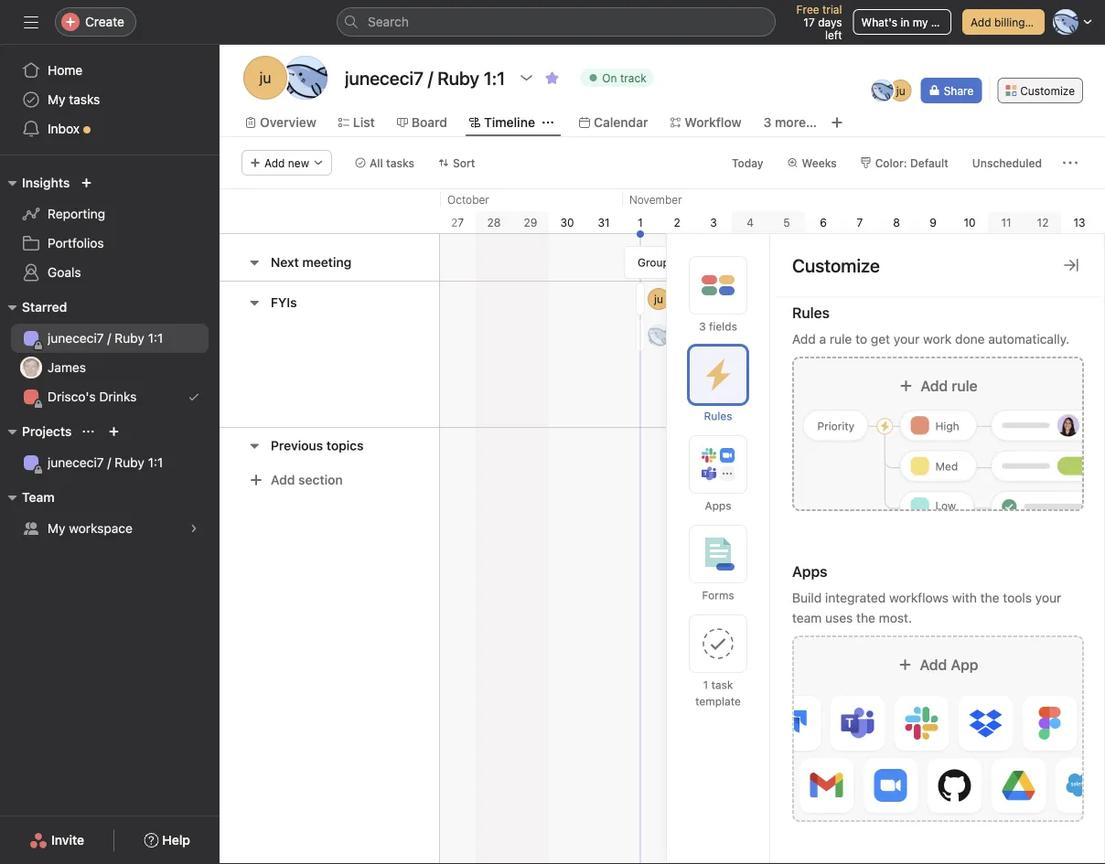 Task type: locate. For each thing, give the bounding box(es) containing it.
1 ruby from the top
[[115, 331, 144, 346]]

4
[[747, 216, 754, 229]]

collapse task list for the section next meeting image
[[247, 255, 262, 270]]

reporting
[[48, 206, 105, 221]]

add left billing
[[971, 16, 991, 28]]

the down the integrated
[[856, 611, 875, 626]]

topics
[[326, 438, 364, 453]]

1 horizontal spatial rules
[[792, 304, 830, 322]]

2 monday from the top
[[875, 410, 906, 420]]

james
[[48, 360, 86, 375]]

weeks
[[802, 156, 837, 169]]

low
[[935, 499, 956, 512]]

junececi7 / ruby 1:1 for first junececi7 / ruby 1:1 link from the top of the page
[[48, 331, 163, 346]]

goals
[[48, 265, 81, 280]]

how
[[673, 288, 696, 301]]

the left tools
[[980, 590, 999, 606]]

6
[[820, 216, 827, 229]]

0 vertical spatial today
[[692, 300, 714, 310]]

apps up forms
[[705, 499, 731, 512]]

0 horizontal spatial customize
[[792, 254, 880, 276]]

1 vertical spatial my
[[48, 521, 65, 536]]

today down 3 fields
[[692, 337, 714, 346]]

add up the high
[[921, 377, 948, 395]]

tasks right all
[[386, 156, 414, 169]]

0 horizontal spatial your
[[894, 332, 920, 347]]

3 inside popup button
[[763, 115, 772, 130]]

add for add a rule to get your work done automatically.
[[792, 332, 816, 347]]

3 left more…
[[763, 115, 772, 130]]

portfolios
[[48, 236, 104, 251]]

2 1:1 from the top
[[148, 455, 163, 470]]

1 monday from the top
[[875, 373, 906, 383]]

my down the team
[[48, 521, 65, 536]]

1 / from the top
[[107, 331, 111, 346]]

1 left task
[[703, 679, 708, 692]]

add inside button
[[271, 472, 295, 488]]

junececi7 / ruby 1:1 inside starred element
[[48, 331, 163, 346]]

1 horizontal spatial customize
[[1020, 84, 1075, 97]]

done
[[955, 332, 985, 347]]

0 vertical spatial monday
[[875, 373, 906, 383]]

fyis
[[271, 295, 297, 310]]

your inside build integrated workflows with the tools your team uses the most.
[[1035, 590, 1061, 606]]

add down the previous at the left of the page
[[271, 472, 295, 488]]

add inside button
[[971, 16, 991, 28]]

left
[[825, 28, 842, 41]]

add new
[[264, 156, 309, 169]]

your right the get
[[894, 332, 920, 347]]

my workspace
[[48, 521, 133, 536]]

0 vertical spatial junececi7
[[48, 331, 104, 346]]

/ up drisco's drinks link at the top of page
[[107, 331, 111, 346]]

3
[[763, 115, 772, 130], [710, 216, 717, 229], [699, 320, 706, 333]]

1 vertical spatial the
[[856, 611, 875, 626]]

list
[[353, 115, 375, 130]]

tasks inside dropdown button
[[386, 156, 414, 169]]

weeks button
[[779, 150, 845, 176]]

ra up "overview"
[[296, 69, 315, 86]]

7
[[857, 216, 863, 229]]

to
[[855, 332, 867, 347]]

your right tools
[[1035, 590, 1061, 606]]

build
[[792, 590, 822, 606]]

rules down due today
[[704, 410, 732, 423]]

insights
[[22, 175, 70, 190]]

section
[[298, 472, 343, 488]]

automatically.
[[988, 332, 1070, 347]]

timeline link
[[469, 113, 535, 133]]

today inside how is this project due today
[[692, 300, 714, 310]]

2 / from the top
[[107, 455, 111, 470]]

my tasks
[[48, 92, 100, 107]]

1:1 for junececi7 / ruby 1:1 link within the projects element
[[148, 455, 163, 470]]

info
[[1028, 16, 1048, 28]]

add app
[[920, 656, 978, 674]]

1 horizontal spatial 3
[[710, 216, 717, 229]]

tasks down the home
[[69, 92, 100, 107]]

1:1 up drisco's drinks link at the top of page
[[148, 331, 163, 346]]

rule right a
[[830, 332, 852, 347]]

None text field
[[340, 61, 510, 94]]

1 junececi7 / ruby 1:1 from the top
[[48, 331, 163, 346]]

new
[[288, 156, 309, 169]]

0 horizontal spatial with
[[718, 256, 739, 269]]

1 today from the top
[[692, 300, 714, 310]]

0 vertical spatial rules
[[792, 304, 830, 322]]

my for my tasks
[[48, 92, 65, 107]]

customize down 6
[[792, 254, 880, 276]]

0 vertical spatial your
[[894, 332, 920, 347]]

junececi7 up the james
[[48, 331, 104, 346]]

0 vertical spatial apps
[[705, 499, 731, 512]]

1:1
[[148, 331, 163, 346], [148, 455, 163, 470]]

rules up a
[[792, 304, 830, 322]]

team button
[[0, 487, 55, 509]]

1:1 inside starred element
[[148, 331, 163, 346]]

my inside global element
[[48, 92, 65, 107]]

add inside popup button
[[264, 156, 285, 169]]

junececi7 inside projects element
[[48, 455, 104, 470]]

junececi7 for junececi7 / ruby 1:1 link within the projects element
[[48, 455, 104, 470]]

ruby down new project or portfolio image
[[115, 455, 144, 470]]

timeline
[[484, 115, 535, 130]]

1 for 1 task template
[[703, 679, 708, 692]]

0 horizontal spatial 1
[[638, 216, 643, 229]]

ju left share button on the top of the page
[[896, 84, 905, 97]]

0 vertical spatial ruby
[[115, 331, 144, 346]]

1 vertical spatial apps
[[792, 563, 827, 580]]

ju
[[259, 69, 271, 86], [896, 84, 905, 97], [654, 293, 663, 306]]

junececi7 / ruby 1:1 up the james
[[48, 331, 163, 346]]

ju left how
[[654, 293, 663, 306]]

0 vertical spatial 1:1
[[148, 331, 163, 346]]

cohort
[[742, 256, 776, 269]]

0 vertical spatial 1
[[638, 216, 643, 229]]

team
[[22, 490, 55, 505]]

remove from starred image
[[545, 70, 559, 85]]

my inside teams element
[[48, 521, 65, 536]]

1 vertical spatial junececi7 / ruby 1:1
[[48, 455, 163, 470]]

1 vertical spatial rules
[[704, 410, 732, 423]]

0 vertical spatial rule
[[830, 332, 852, 347]]

1 vertical spatial with
[[952, 590, 977, 606]]

1 my from the top
[[48, 92, 65, 107]]

1 vertical spatial due monday
[[856, 410, 906, 420]]

add left app
[[920, 656, 947, 674]]

0 vertical spatial junececi7 / ruby 1:1 link
[[11, 324, 209, 353]]

junececi7 / ruby 1:1 link up the james
[[11, 324, 209, 353]]

projects button
[[0, 421, 72, 443]]

drisco's drinks link
[[11, 382, 209, 412]]

add tab image
[[830, 115, 844, 130]]

overview
[[260, 115, 316, 130]]

1 horizontal spatial the
[[980, 590, 999, 606]]

3 up due today
[[699, 320, 706, 333]]

rule up the high
[[952, 377, 978, 395]]

your
[[894, 332, 920, 347], [1035, 590, 1061, 606]]

add left a
[[792, 332, 816, 347]]

1 vertical spatial 1:1
[[148, 455, 163, 470]]

1 vertical spatial junececi7 / ruby 1:1 link
[[11, 448, 209, 478]]

collapse task list for the section fyis image
[[247, 295, 262, 310]]

add for add app
[[920, 656, 947, 674]]

0 vertical spatial tasks
[[69, 92, 100, 107]]

with left cohort
[[718, 256, 739, 269]]

0 vertical spatial /
[[107, 331, 111, 346]]

ruby up drinks in the left of the page
[[115, 331, 144, 346]]

add for add section
[[271, 472, 295, 488]]

junececi7 / ruby 1:1 link
[[11, 324, 209, 353], [11, 448, 209, 478]]

1 horizontal spatial apps
[[792, 563, 827, 580]]

3 more… button
[[763, 113, 817, 133]]

my
[[48, 92, 65, 107], [48, 521, 65, 536]]

add
[[971, 16, 991, 28], [264, 156, 285, 169], [792, 332, 816, 347], [921, 377, 948, 395], [271, 472, 295, 488], [920, 656, 947, 674]]

/ inside projects element
[[107, 455, 111, 470]]

next meeting
[[271, 255, 352, 270]]

integrated
[[825, 590, 886, 606]]

junececi7 / ruby 1:1 for junececi7 / ruby 1:1 link within the projects element
[[48, 455, 163, 470]]

share button
[[921, 78, 982, 103]]

1 vertical spatial customize
[[792, 254, 880, 276]]

2 ruby from the top
[[115, 455, 144, 470]]

1 vertical spatial ruby
[[115, 455, 144, 470]]

9
[[930, 216, 937, 229]]

junececi7 / ruby 1:1 down new project or portfolio image
[[48, 455, 163, 470]]

0 vertical spatial the
[[980, 590, 999, 606]]

ra down the what's
[[875, 84, 890, 97]]

0 vertical spatial junececi7 / ruby 1:1
[[48, 331, 163, 346]]

trial
[[822, 3, 842, 16]]

add left the new
[[264, 156, 285, 169]]

junececi7 / ruby 1:1 link down new project or portfolio image
[[11, 448, 209, 478]]

/
[[107, 331, 111, 346], [107, 455, 111, 470]]

0 horizontal spatial ra
[[296, 69, 315, 86]]

1 horizontal spatial tasks
[[386, 156, 414, 169]]

collapse task list for the section previous topics image
[[247, 439, 262, 453]]

today up 3 fields
[[692, 300, 714, 310]]

11
[[1001, 216, 1011, 229]]

workflows
[[889, 590, 949, 606]]

with
[[718, 256, 739, 269], [952, 590, 977, 606]]

previous
[[271, 438, 323, 453]]

1 vertical spatial today
[[692, 337, 714, 346]]

uses
[[825, 611, 853, 626]]

add inside button
[[920, 656, 947, 674]]

31
[[598, 216, 610, 229]]

0 horizontal spatial 3
[[699, 320, 706, 333]]

1 horizontal spatial ra
[[834, 403, 849, 415]]

add billing info
[[971, 16, 1048, 28]]

0 horizontal spatial tasks
[[69, 92, 100, 107]]

junececi7 / ruby 1:1 inside projects element
[[48, 455, 163, 470]]

inbox
[[48, 121, 80, 136]]

a
[[819, 332, 826, 347]]

monday
[[875, 373, 906, 383], [875, 410, 906, 420]]

junececi7 for first junececi7 / ruby 1:1 link from the top of the page
[[48, 331, 104, 346]]

2 junececi7 / ruby 1:1 link from the top
[[11, 448, 209, 478]]

with inside build integrated workflows with the tools your team uses the most.
[[952, 590, 977, 606]]

my up inbox
[[48, 92, 65, 107]]

1:1 for first junececi7 / ruby 1:1 link from the top of the page
[[148, 331, 163, 346]]

ju up overview 'link'
[[259, 69, 271, 86]]

1 vertical spatial 1
[[703, 679, 708, 692]]

1 horizontal spatial with
[[952, 590, 977, 606]]

1 vertical spatial junececi7
[[48, 455, 104, 470]]

starred element
[[0, 291, 220, 415]]

tasks for my tasks
[[69, 92, 100, 107]]

0 vertical spatial my
[[48, 92, 65, 107]]

/ down new project or portfolio image
[[107, 455, 111, 470]]

junececi7 inside starred element
[[48, 331, 104, 346]]

1 down the november
[[638, 216, 643, 229]]

customize down info
[[1020, 84, 1075, 97]]

junececi7 / ruby 1:1 link inside projects element
[[11, 448, 209, 478]]

tab actions image
[[542, 117, 553, 128]]

/ for first junececi7 / ruby 1:1 link from the top of the page
[[107, 331, 111, 346]]

tasks inside global element
[[69, 92, 100, 107]]

2 junececi7 from the top
[[48, 455, 104, 470]]

0 vertical spatial 3
[[763, 115, 772, 130]]

1 vertical spatial tasks
[[386, 156, 414, 169]]

ra up priority
[[834, 403, 849, 415]]

/ inside starred element
[[107, 331, 111, 346]]

1 vertical spatial monday
[[875, 410, 906, 420]]

with right workflows
[[952, 590, 977, 606]]

2 my from the top
[[48, 521, 65, 536]]

junececi7 down show options, current sort, top 'icon'
[[48, 455, 104, 470]]

junececi7
[[48, 331, 104, 346], [48, 455, 104, 470]]

1 horizontal spatial your
[[1035, 590, 1061, 606]]

new project or portfolio image
[[108, 426, 119, 437]]

2 vertical spatial 3
[[699, 320, 706, 333]]

ruby inside projects element
[[115, 455, 144, 470]]

1 1:1 from the top
[[148, 331, 163, 346]]

0 vertical spatial due monday
[[856, 373, 906, 383]]

2 junececi7 / ruby 1:1 from the top
[[48, 455, 163, 470]]

1 inside 1 task template
[[703, 679, 708, 692]]

apps up build
[[792, 563, 827, 580]]

1 horizontal spatial 1
[[703, 679, 708, 692]]

template
[[695, 695, 741, 708]]

3 for 3 fields
[[699, 320, 706, 333]]

3 left 4
[[710, 216, 717, 229]]

3 fields
[[699, 320, 737, 333]]

in
[[900, 16, 910, 28]]

1 vertical spatial 3
[[710, 216, 717, 229]]

1:1 up teams element
[[148, 455, 163, 470]]

2 today from the top
[[692, 337, 714, 346]]

0 horizontal spatial apps
[[705, 499, 731, 512]]

2 horizontal spatial 3
[[763, 115, 772, 130]]

sort button
[[430, 150, 483, 176]]

add for add billing info
[[971, 16, 991, 28]]

due
[[673, 300, 689, 310], [673, 337, 689, 346], [856, 373, 872, 383], [856, 410, 872, 420]]

drisco's
[[48, 389, 96, 404]]

1 junececi7 from the top
[[48, 331, 104, 346]]

insights element
[[0, 166, 220, 291]]

1 for 1
[[638, 216, 643, 229]]

0 vertical spatial with
[[718, 256, 739, 269]]

1:1 inside projects element
[[148, 455, 163, 470]]

days
[[818, 16, 842, 28]]

1 vertical spatial your
[[1035, 590, 1061, 606]]

previous topics
[[271, 438, 364, 453]]

1 vertical spatial /
[[107, 455, 111, 470]]

0 vertical spatial customize
[[1020, 84, 1075, 97]]

1 horizontal spatial rule
[[952, 377, 978, 395]]

2 due monday from the top
[[856, 410, 906, 420]]

3 for 3 more…
[[763, 115, 772, 130]]

rules
[[792, 304, 830, 322], [704, 410, 732, 423]]

add for add new
[[264, 156, 285, 169]]



Task type: describe. For each thing, give the bounding box(es) containing it.
is
[[699, 288, 708, 301]]

board
[[411, 115, 447, 130]]

add app button
[[792, 636, 1084, 822]]

goals link
[[11, 258, 209, 287]]

what's
[[861, 16, 897, 28]]

tools
[[1003, 590, 1032, 606]]

work
[[923, 332, 952, 347]]

track
[[620, 71, 646, 84]]

calendar link
[[579, 113, 648, 133]]

0 horizontal spatial rule
[[830, 332, 852, 347]]

hide sidebar image
[[24, 15, 38, 29]]

drinks
[[99, 389, 137, 404]]

my for my workspace
[[48, 521, 65, 536]]

get
[[871, 332, 890, 347]]

5
[[783, 216, 790, 229]]

what's in my trial?
[[861, 16, 956, 28]]

calendar
[[594, 115, 648, 130]]

29
[[524, 216, 537, 229]]

billing
[[994, 16, 1025, 28]]

all tasks
[[370, 156, 414, 169]]

invite button
[[17, 824, 96, 857]]

ruby inside starred element
[[115, 331, 144, 346]]

add section
[[271, 472, 343, 488]]

tasks for all tasks
[[386, 156, 414, 169]]

on track button
[[572, 65, 662, 91]]

/ for junececi7 / ruby 1:1 link within the projects element
[[107, 455, 111, 470]]

add section button
[[242, 464, 350, 497]]

default
[[910, 156, 948, 169]]

unscheduled
[[972, 156, 1042, 169]]

home
[[48, 63, 83, 78]]

projects
[[22, 424, 72, 439]]

free
[[796, 3, 819, 16]]

customize inside dropdown button
[[1020, 84, 1075, 97]]

create button
[[55, 7, 136, 37]]

search button
[[337, 7, 776, 37]]

what's in my trial? button
[[853, 9, 956, 35]]

due inside how is this project due today
[[673, 300, 689, 310]]

med
[[935, 460, 958, 473]]

fyis button
[[271, 286, 297, 319]]

28
[[487, 216, 501, 229]]

how is this project due today
[[673, 288, 769, 310]]

1 junececi7 / ruby 1:1 link from the top
[[11, 324, 209, 353]]

meeting
[[302, 255, 352, 270]]

10
[[964, 216, 976, 229]]

inbox link
[[11, 114, 209, 144]]

show options image
[[519, 70, 534, 85]]

next meeting button
[[271, 246, 352, 279]]

on
[[602, 71, 617, 84]]

workspace
[[69, 521, 133, 536]]

new image
[[81, 177, 92, 188]]

portfolios link
[[11, 229, 209, 258]]

customize button
[[997, 78, 1083, 103]]

board link
[[397, 113, 447, 133]]

1 horizontal spatial ju
[[654, 293, 663, 306]]

color: default
[[875, 156, 948, 169]]

this
[[711, 288, 730, 301]]

more actions image
[[1063, 156, 1078, 170]]

1 vertical spatial rule
[[952, 377, 978, 395]]

close details image
[[1064, 258, 1079, 273]]

next
[[271, 255, 299, 270]]

2 horizontal spatial ju
[[896, 84, 905, 97]]

8
[[893, 216, 900, 229]]

0 horizontal spatial the
[[856, 611, 875, 626]]

see details, my workspace image
[[188, 523, 199, 534]]

0 horizontal spatial rules
[[704, 410, 732, 423]]

priority
[[817, 420, 855, 433]]

today button
[[723, 150, 772, 176]]

invite
[[51, 833, 84, 848]]

task
[[711, 679, 733, 692]]

october
[[447, 193, 489, 206]]

2
[[674, 216, 680, 229]]

insights button
[[0, 172, 70, 194]]

help
[[162, 833, 190, 848]]

trial?
[[931, 16, 956, 28]]

meeting
[[672, 256, 714, 269]]

more…
[[775, 115, 817, 130]]

due today
[[673, 337, 714, 346]]

27
[[451, 216, 464, 229]]

3 for 3
[[710, 216, 717, 229]]

search
[[368, 14, 409, 29]]

ja
[[25, 361, 37, 374]]

fields
[[709, 320, 737, 333]]

projects element
[[0, 415, 220, 481]]

0 horizontal spatial ju
[[259, 69, 271, 86]]

teams element
[[0, 481, 220, 547]]

high
[[935, 420, 959, 433]]

global element
[[0, 45, 220, 155]]

1 due monday from the top
[[856, 373, 906, 383]]

workflow
[[685, 115, 741, 130]]

search list box
[[337, 7, 776, 37]]

show options, current sort, top image
[[83, 426, 94, 437]]

workflow link
[[670, 113, 741, 133]]

add new button
[[242, 150, 332, 176]]

home link
[[11, 56, 209, 85]]

unscheduled button
[[964, 150, 1050, 176]]

30
[[560, 216, 574, 229]]

add for add rule
[[921, 377, 948, 395]]

color: default button
[[852, 150, 957, 176]]

previous topics button
[[271, 429, 364, 462]]

group
[[638, 256, 669, 269]]

starred button
[[0, 296, 67, 318]]

13
[[1073, 216, 1085, 229]]

overview link
[[245, 113, 316, 133]]

12
[[1037, 216, 1049, 229]]

on track
[[602, 71, 646, 84]]

2 horizontal spatial ra
[[875, 84, 890, 97]]

help button
[[132, 824, 202, 857]]



Task type: vqa. For each thing, say whether or not it's contained in the screenshot.
you within Yeti Inbox is where you get updates, notifications, and messages from your teammates. Send an invite to start collaborating. 12 minutes ago
no



